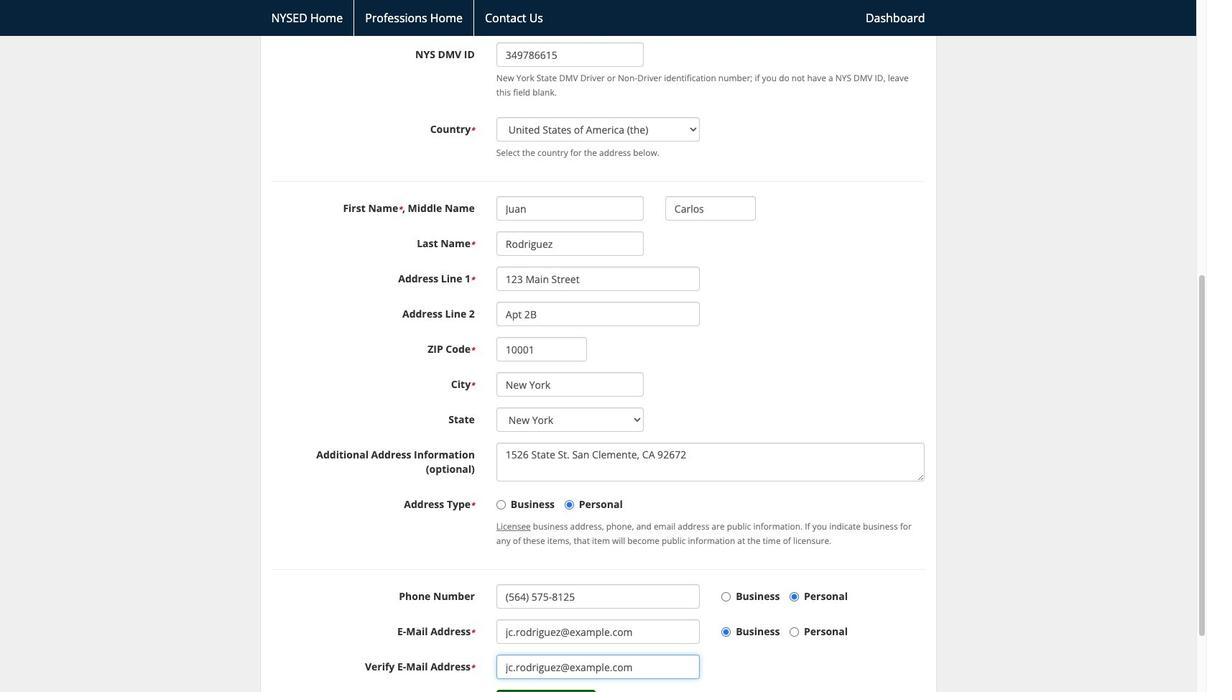 Task type: describe. For each thing, give the bounding box(es) containing it.
ZIP Code text field
[[497, 337, 588, 362]]

Last Name text field
[[497, 232, 644, 256]]

Address Line 1 text field
[[497, 267, 700, 291]]

ID text field
[[497, 43, 644, 67]]

Middle Name text field
[[666, 196, 757, 221]]



Task type: locate. For each thing, give the bounding box(es) containing it.
First Name text field
[[497, 196, 644, 221]]

MM/DD/YYYY text field
[[497, 0, 644, 7]]

None radio
[[497, 501, 506, 510], [565, 501, 574, 510], [722, 593, 731, 602], [790, 593, 799, 602], [722, 628, 731, 637], [497, 501, 506, 510], [565, 501, 574, 510], [722, 593, 731, 602], [790, 593, 799, 602], [722, 628, 731, 637]]

Enter phone number (optional) text field
[[497, 585, 700, 609]]

None submit
[[497, 690, 596, 692]]

Address Line 2 text field
[[497, 302, 700, 327]]

None radio
[[790, 628, 799, 637]]

Please re-enter your e-mail address. text field
[[497, 655, 700, 680]]

City text field
[[497, 373, 644, 397]]

Email text field
[[497, 620, 700, 644]]

Please provide your full address if your address would not fit in the fields above. text field
[[497, 443, 926, 482]]



